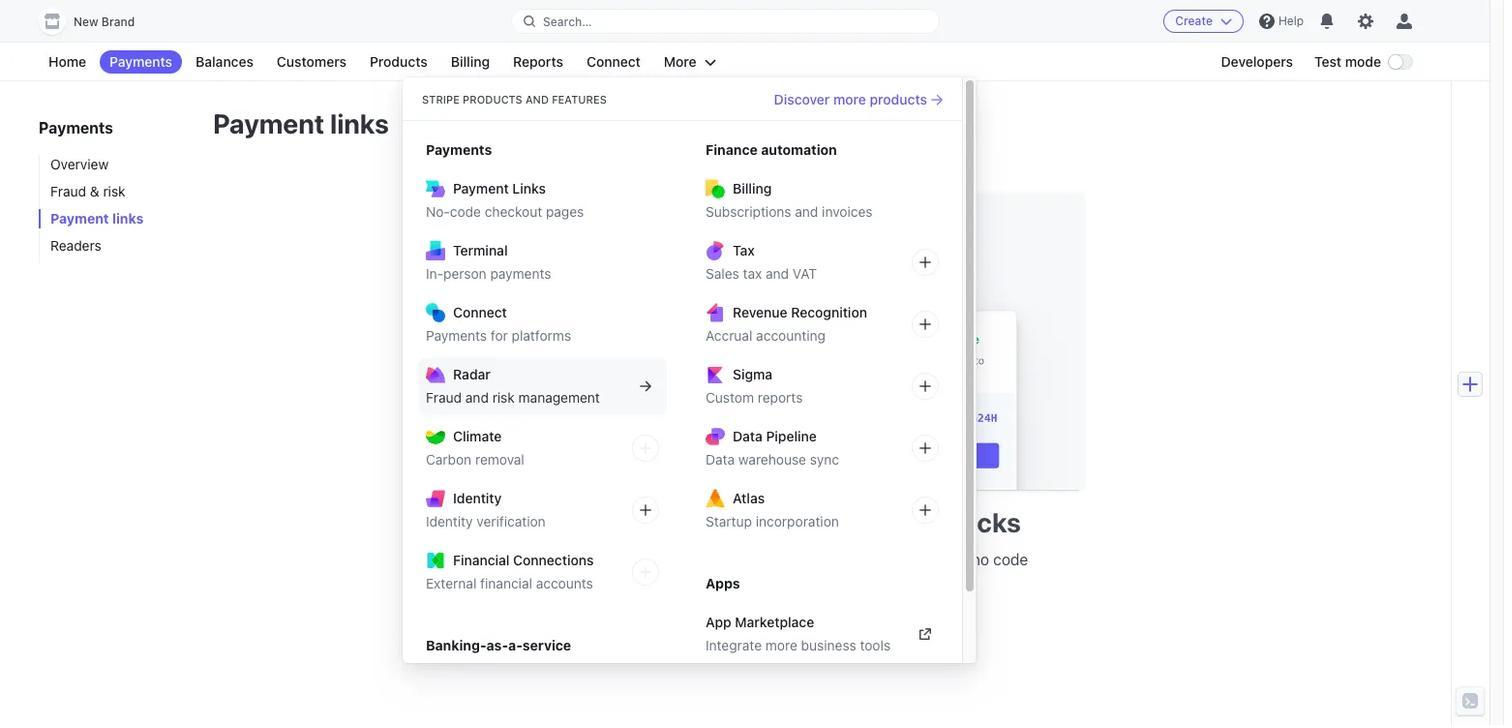 Task type: describe. For each thing, give the bounding box(es) containing it.
finance automation
[[706, 141, 837, 158]]

0 vertical spatial more
[[834, 91, 867, 107]]

identity for identity verification
[[426, 513, 473, 530]]

and right tax
[[766, 265, 789, 282]]

vat
[[793, 265, 817, 282]]

1 horizontal spatial connect
[[587, 53, 641, 70]]

help button
[[1252, 6, 1312, 37]]

sigma
[[733, 366, 773, 382]]

fraud & risk link
[[39, 182, 194, 201]]

fraud and risk management
[[426, 389, 600, 406]]

a inside sell products, subscriptions, or accept donations with a link—no code required.
[[922, 551, 931, 569]]

sell
[[542, 551, 567, 569]]

financial
[[480, 575, 533, 592]]

developers
[[1221, 53, 1294, 70]]

fraud for fraud & risk
[[50, 183, 86, 199]]

new
[[74, 15, 98, 29]]

page
[[778, 507, 841, 539]]

0 horizontal spatial payment
[[50, 210, 109, 227]]

subscriptions
[[706, 203, 792, 220]]

payments link
[[100, 50, 182, 74]]

subscriptions,
[[642, 551, 741, 569]]

banking-as-a-service
[[426, 637, 571, 654]]

revenue
[[733, 304, 788, 321]]

custom
[[706, 389, 754, 406]]

startup incorporation
[[706, 513, 839, 530]]

management
[[519, 389, 600, 406]]

1 vertical spatial connect
[[453, 304, 507, 321]]

discover more products
[[774, 91, 928, 107]]

reports link
[[504, 50, 573, 74]]

apps
[[706, 575, 740, 592]]

create a checkout page in a few clicks
[[542, 507, 1022, 539]]

create button
[[1164, 10, 1244, 33]]

identity for identity
[[453, 490, 502, 506]]

test
[[1315, 53, 1342, 70]]

discover more products link
[[774, 90, 943, 109]]

0 horizontal spatial a
[[633, 507, 648, 539]]

in-person payments
[[426, 265, 551, 282]]

1 horizontal spatial a
[[875, 507, 891, 539]]

payments down brand
[[109, 53, 172, 70]]

link—no
[[935, 551, 990, 569]]

create for create
[[1176, 14, 1213, 28]]

brand
[[102, 15, 135, 29]]

risk for and
[[493, 389, 515, 406]]

sell products, subscriptions, or accept donations with a link—no code required.
[[542, 551, 1029, 592]]

2 horizontal spatial payment
[[453, 180, 509, 197]]

app
[[706, 614, 732, 630]]

person
[[444, 265, 487, 282]]

payments down stripe
[[426, 141, 492, 158]]

app marketplace integrate more business tools
[[706, 614, 891, 654]]

accounting
[[756, 327, 826, 344]]

sales tax and vat
[[706, 265, 817, 282]]

sales
[[706, 265, 740, 282]]

incorporation
[[756, 513, 839, 530]]

clicks
[[948, 507, 1022, 539]]

automation
[[761, 141, 837, 158]]

overview
[[50, 156, 109, 172]]

links
[[513, 180, 546, 197]]

removal
[[475, 451, 525, 468]]

data for data warehouse sync
[[706, 451, 735, 468]]

overview link
[[39, 155, 194, 174]]

connect link
[[577, 50, 651, 74]]

new brand
[[74, 15, 135, 29]]

data pipeline
[[733, 428, 817, 444]]

balances link
[[186, 50, 263, 74]]

accrual accounting
[[706, 327, 826, 344]]

terminal
[[453, 242, 508, 259]]

mode
[[1346, 53, 1382, 70]]

recognition
[[791, 304, 868, 321]]

checkout for pages
[[485, 203, 542, 220]]

code inside sell products, subscriptions, or accept donations with a link—no code required.
[[994, 551, 1029, 569]]

sync
[[810, 451, 839, 468]]

create payment link link
[[712, 614, 913, 653]]

custom reports
[[706, 389, 803, 406]]

and left invoices at the right top of page
[[795, 203, 819, 220]]

create for create a checkout page in a few clicks
[[542, 507, 627, 539]]

new brand button
[[39, 8, 154, 35]]

pipeline
[[766, 428, 817, 444]]

products,
[[571, 551, 638, 569]]

home
[[48, 53, 86, 70]]

service
[[523, 637, 571, 654]]

links inside payment links link
[[112, 210, 144, 227]]

warehouse
[[739, 451, 807, 468]]

home link
[[39, 50, 96, 74]]

1 vertical spatial products
[[463, 93, 523, 106]]

search…
[[543, 14, 592, 29]]

balances
[[196, 53, 254, 70]]

and down reports link
[[526, 93, 549, 106]]



Task type: vqa. For each thing, say whether or not it's contained in the screenshot.


Task type: locate. For each thing, give the bounding box(es) containing it.
billing link
[[441, 50, 500, 74]]

1 horizontal spatial payment
[[213, 107, 325, 139]]

fraud
[[50, 183, 86, 199], [426, 389, 462, 406]]

and
[[526, 93, 549, 106], [795, 203, 819, 220], [766, 265, 789, 282], [466, 389, 489, 406]]

0 horizontal spatial billing
[[451, 53, 490, 70]]

integrate
[[706, 637, 762, 654]]

a up products,
[[633, 507, 648, 539]]

or
[[745, 551, 760, 569]]

a right in
[[875, 507, 891, 539]]

products up stripe
[[370, 53, 428, 70]]

0 horizontal spatial payment links
[[50, 210, 144, 227]]

checkout for page
[[654, 507, 772, 539]]

customers
[[277, 53, 347, 70]]

1 vertical spatial risk
[[493, 389, 515, 406]]

fraud down the radar
[[426, 389, 462, 406]]

more
[[664, 53, 697, 70]]

payment links inside payment links link
[[50, 210, 144, 227]]

1 vertical spatial payment links
[[50, 210, 144, 227]]

2 vertical spatial payment
[[50, 210, 109, 227]]

revenue recognition
[[733, 304, 868, 321]]

0 horizontal spatial checkout
[[485, 203, 542, 220]]

marketplace
[[735, 614, 815, 630]]

fraud for fraud and risk management
[[426, 389, 462, 406]]

tax
[[733, 242, 755, 259]]

customers link
[[267, 50, 356, 74]]

1 horizontal spatial products
[[463, 93, 523, 106]]

1 horizontal spatial checkout
[[654, 507, 772, 539]]

a right with
[[922, 551, 931, 569]]

products
[[370, 53, 428, 70], [463, 93, 523, 106]]

readers
[[50, 237, 101, 254]]

0 vertical spatial payment
[[213, 107, 325, 139]]

data warehouse sync
[[706, 451, 839, 468]]

0 vertical spatial payment links
[[213, 107, 389, 139]]

create inside button
[[1176, 14, 1213, 28]]

1 horizontal spatial links
[[330, 107, 389, 139]]

tax
[[743, 265, 762, 282]]

billing up stripe
[[451, 53, 490, 70]]

create for create payment link
[[751, 625, 800, 642]]

platforms
[[512, 327, 571, 344]]

data up atlas
[[706, 451, 735, 468]]

0 horizontal spatial risk
[[103, 183, 125, 199]]

data up warehouse
[[733, 428, 763, 444]]

1 vertical spatial identity
[[426, 513, 473, 530]]

identity up identity verification
[[453, 490, 502, 506]]

1 vertical spatial payment
[[453, 180, 509, 197]]

risk for &
[[103, 183, 125, 199]]

0 vertical spatial identity
[[453, 490, 502, 506]]

discover
[[774, 91, 830, 107]]

2 horizontal spatial a
[[922, 551, 931, 569]]

links
[[330, 107, 389, 139], [112, 210, 144, 227]]

payments up the radar
[[426, 327, 487, 344]]

reports
[[758, 389, 803, 406]]

checkout up the subscriptions,
[[654, 507, 772, 539]]

carbon removal
[[426, 451, 525, 468]]

financial connections
[[453, 552, 594, 568]]

in-
[[426, 265, 444, 282]]

code
[[450, 203, 481, 220], [994, 551, 1029, 569]]

code down payment links
[[450, 203, 481, 220]]

1 vertical spatial billing
[[733, 180, 772, 197]]

developers link
[[1212, 50, 1303, 74]]

billing up subscriptions at the top of the page
[[733, 180, 772, 197]]

1 vertical spatial create
[[542, 507, 627, 539]]

atlas
[[733, 490, 765, 506]]

tools
[[860, 637, 891, 654]]

identity verification
[[426, 513, 546, 530]]

0 vertical spatial risk
[[103, 183, 125, 199]]

0 vertical spatial code
[[450, 203, 481, 220]]

external financial accounts
[[426, 575, 593, 592]]

0 vertical spatial create
[[1176, 14, 1213, 28]]

1 vertical spatial fraud
[[426, 389, 462, 406]]

0 horizontal spatial products
[[370, 53, 428, 70]]

0 horizontal spatial create
[[542, 507, 627, 539]]

no-
[[426, 203, 450, 220]]

accounts
[[536, 575, 593, 592]]

0 horizontal spatial fraud
[[50, 183, 86, 199]]

pages
[[546, 203, 584, 220]]

stripe products and features
[[422, 93, 607, 106]]

2 vertical spatial create
[[751, 625, 800, 642]]

subscriptions and invoices
[[706, 203, 873, 220]]

in
[[847, 507, 870, 539]]

for
[[491, 327, 508, 344]]

create
[[1176, 14, 1213, 28], [542, 507, 627, 539], [751, 625, 800, 642]]

1 horizontal spatial payment links
[[213, 107, 389, 139]]

payment up readers
[[50, 210, 109, 227]]

stripe
[[422, 93, 460, 106]]

identity
[[453, 490, 502, 506], [426, 513, 473, 530]]

more right discover
[[834, 91, 867, 107]]

Search… text field
[[512, 9, 939, 33]]

checkout
[[485, 203, 542, 220], [654, 507, 772, 539]]

products down billing link
[[463, 93, 523, 106]]

&
[[90, 183, 99, 199]]

1 horizontal spatial fraud
[[426, 389, 462, 406]]

banking-
[[426, 637, 487, 654]]

0 vertical spatial data
[[733, 428, 763, 444]]

payment
[[213, 107, 325, 139], [453, 180, 509, 197], [50, 210, 109, 227]]

0 vertical spatial products
[[370, 53, 428, 70]]

link
[[872, 625, 898, 642]]

0 horizontal spatial connect
[[453, 304, 507, 321]]

0 vertical spatial fraud
[[50, 183, 86, 199]]

1 vertical spatial checkout
[[654, 507, 772, 539]]

payment
[[804, 625, 868, 642]]

donations
[[816, 551, 885, 569]]

and down the radar
[[466, 389, 489, 406]]

connect up features
[[587, 53, 641, 70]]

1 vertical spatial code
[[994, 551, 1029, 569]]

1 horizontal spatial code
[[994, 551, 1029, 569]]

1 vertical spatial links
[[112, 210, 144, 227]]

1 vertical spatial data
[[706, 451, 735, 468]]

financial
[[453, 552, 510, 568]]

carbon
[[426, 451, 472, 468]]

startup
[[706, 513, 752, 530]]

code down clicks on the right bottom of page
[[994, 551, 1029, 569]]

0 vertical spatial links
[[330, 107, 389, 139]]

links down products link
[[330, 107, 389, 139]]

data
[[733, 428, 763, 444], [706, 451, 735, 468]]

payments
[[490, 265, 551, 282]]

identity up financial
[[426, 513, 473, 530]]

fraud & risk
[[50, 183, 125, 199]]

payment links down the customers link
[[213, 107, 389, 139]]

business
[[801, 637, 857, 654]]

more inside app marketplace integrate more business tools
[[766, 637, 798, 654]]

data for data pipeline
[[733, 428, 763, 444]]

0 horizontal spatial links
[[112, 210, 144, 227]]

connect
[[587, 53, 641, 70], [453, 304, 507, 321]]

2 horizontal spatial create
[[1176, 14, 1213, 28]]

payments up overview
[[39, 119, 113, 137]]

payment down the customers link
[[213, 107, 325, 139]]

0 vertical spatial checkout
[[485, 203, 542, 220]]

payment links down '&'
[[50, 210, 144, 227]]

features
[[552, 93, 607, 106]]

create payment link
[[751, 625, 898, 642]]

payments
[[109, 53, 172, 70], [39, 119, 113, 137], [426, 141, 492, 158], [426, 327, 487, 344]]

1 horizontal spatial risk
[[493, 389, 515, 406]]

connections
[[513, 552, 594, 568]]

more down marketplace
[[766, 637, 798, 654]]

payment links
[[453, 180, 546, 197]]

required.
[[542, 574, 605, 592]]

0 vertical spatial connect
[[587, 53, 641, 70]]

readers link
[[39, 236, 194, 256]]

risk up climate on the left
[[493, 389, 515, 406]]

links down fraud & risk link
[[112, 210, 144, 227]]

connect up payments for platforms
[[453, 304, 507, 321]]

0 vertical spatial billing
[[451, 53, 490, 70]]

risk right '&'
[[103, 183, 125, 199]]

0 horizontal spatial code
[[450, 203, 481, 220]]

accept
[[764, 551, 812, 569]]

a-
[[508, 637, 523, 654]]

checkout down payment links
[[485, 203, 542, 220]]

payment up 'no-code checkout pages'
[[453, 180, 509, 197]]

Search… search field
[[512, 9, 939, 33]]

1 horizontal spatial more
[[834, 91, 867, 107]]

with
[[889, 551, 918, 569]]

fraud left '&'
[[50, 183, 86, 199]]

radar
[[453, 366, 491, 382]]

1 horizontal spatial create
[[751, 625, 800, 642]]

products link
[[360, 50, 437, 74]]

few
[[896, 507, 943, 539]]

1 vertical spatial more
[[766, 637, 798, 654]]

0 horizontal spatial more
[[766, 637, 798, 654]]

invoices
[[822, 203, 873, 220]]

payment links link
[[39, 209, 194, 229]]

1 horizontal spatial billing
[[733, 180, 772, 197]]



